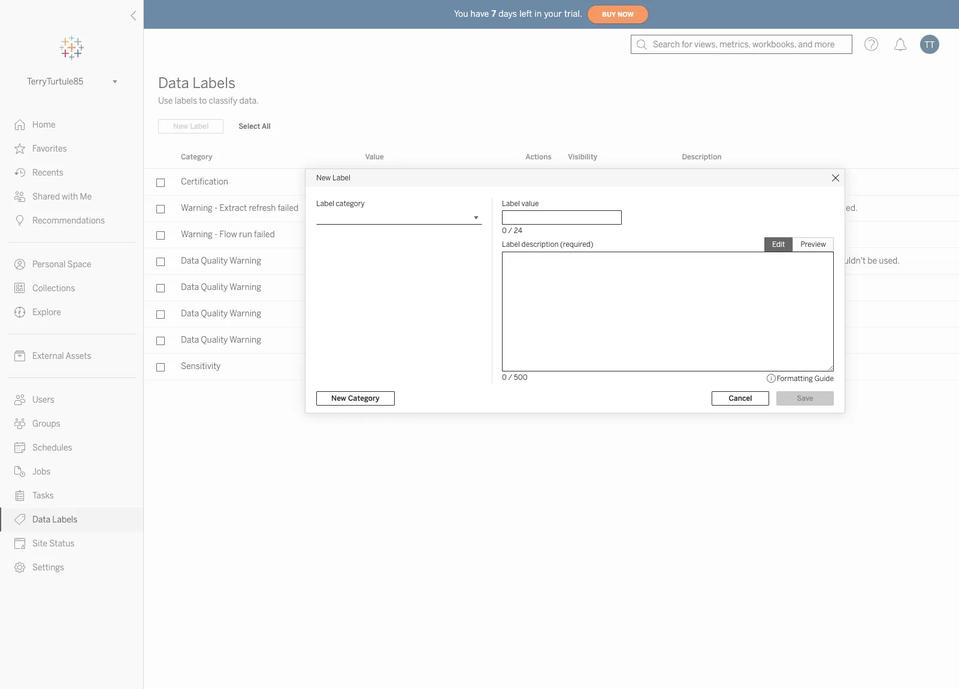 Task type: vqa. For each thing, say whether or not it's contained in the screenshot.
Samples Link
no



Task type: locate. For each thing, give the bounding box(es) containing it.
data
[[158, 74, 189, 92], [181, 256, 199, 266], [181, 282, 199, 293], [181, 309, 199, 319], [181, 335, 199, 345], [32, 515, 50, 525]]

1 vertical spatial high
[[568, 362, 586, 372]]

1 vertical spatial standard
[[568, 230, 604, 240]]

refresh
[[249, 203, 276, 213], [806, 203, 834, 213]]

4 this from the top
[[683, 256, 699, 266]]

warning - flow run failed
[[181, 230, 275, 240]]

1 horizontal spatial category
[[348, 394, 380, 403]]

asset for this asset is trusted and recommended.
[[701, 177, 721, 187]]

0 vertical spatial failed.
[[835, 203, 858, 213]]

high
[[568, 256, 586, 266], [568, 362, 586, 372]]

is for trusted
[[723, 177, 730, 187]]

row
[[144, 169, 960, 195], [144, 195, 960, 222], [144, 222, 960, 248], [144, 248, 960, 275], [144, 354, 960, 380]]

failed.
[[835, 203, 858, 213], [788, 230, 811, 240]]

1 data quality warning row from the top
[[144, 275, 960, 301]]

used.
[[880, 256, 901, 266]]

external assets
[[32, 351, 91, 362]]

site status
[[32, 539, 75, 549]]

users link
[[0, 388, 143, 412]]

2 standard from the top
[[568, 230, 604, 240]]

recent up longer
[[746, 230, 771, 240]]

most for flow's
[[725, 230, 744, 240]]

label down 0 / 24
[[502, 240, 520, 249]]

3 this from the top
[[683, 230, 699, 240]]

labels for data labels
[[52, 515, 78, 525]]

visibility
[[568, 153, 598, 161]]

asset's
[[701, 203, 728, 213]]

asset down the description
[[701, 177, 721, 187]]

recent down this asset is trusted and recommended.
[[751, 203, 776, 213]]

- left extract
[[215, 203, 218, 213]]

2 vertical spatial asset
[[701, 362, 721, 372]]

is left no
[[723, 256, 730, 266]]

4 quality from the top
[[201, 335, 228, 345]]

this left asset's
[[683, 203, 699, 213]]

1 vertical spatial -
[[215, 203, 218, 213]]

days
[[499, 9, 518, 19]]

failed. down recommended. on the right of the page
[[835, 203, 858, 213]]

grid
[[144, 146, 960, 690]]

site
[[32, 539, 47, 549]]

0 vertical spatial /
[[509, 226, 513, 235]]

(required)
[[561, 240, 594, 249]]

labels up classify
[[193, 74, 236, 92]]

0 vertical spatial asset
[[701, 177, 721, 187]]

explore
[[32, 308, 61, 318]]

1 vertical spatial failed.
[[788, 230, 811, 240]]

2 row from the top
[[144, 195, 960, 222]]

-
[[568, 177, 571, 187], [215, 203, 218, 213], [215, 230, 218, 240]]

label inside new label button
[[190, 122, 209, 131]]

1 vertical spatial and
[[814, 256, 829, 266]]

1 vertical spatial /
[[509, 373, 513, 382]]

and
[[761, 177, 776, 187], [814, 256, 829, 266]]

row group
[[144, 169, 960, 380]]

me
[[80, 192, 92, 202]]

3 asset from the top
[[701, 362, 721, 372]]

label left category
[[317, 199, 335, 208]]

1 row from the top
[[144, 169, 960, 195]]

new label up label category on the left of page
[[317, 174, 351, 182]]

warning for second data quality warning row from the bottom
[[230, 309, 261, 319]]

quality for second data quality warning row from the bottom
[[201, 309, 228, 319]]

2 refresh from the left
[[806, 203, 834, 213]]

this asset is trusted and recommended.
[[683, 177, 836, 187]]

2 0 from the top
[[502, 373, 507, 382]]

standard
[[568, 203, 604, 213], [568, 230, 604, 240]]

asset for this asset is no longer maintained and shouldn't be used.
[[701, 256, 721, 266]]

new category button
[[317, 391, 395, 406]]

this for this asset is no longer maintained and shouldn't be used.
[[683, 256, 699, 266]]

this left no
[[683, 256, 699, 266]]

this left flow's
[[683, 230, 699, 240]]

0 vertical spatial and
[[761, 177, 776, 187]]

home
[[32, 120, 56, 130]]

/ left 500
[[509, 373, 513, 382]]

label
[[190, 122, 209, 131], [333, 174, 351, 182], [317, 199, 335, 208], [502, 199, 520, 208], [502, 240, 520, 249]]

/ for 24
[[509, 226, 513, 235]]

run
[[239, 230, 252, 240], [773, 230, 786, 240]]

2 quality from the top
[[201, 282, 228, 293]]

3 quality from the top
[[201, 309, 228, 319]]

run up edit
[[773, 230, 786, 240]]

1 high from the top
[[568, 256, 586, 266]]

select
[[239, 122, 260, 131]]

1 vertical spatial recent
[[746, 230, 771, 240]]

2 run from the left
[[773, 230, 786, 240]]

0 vertical spatial is
[[723, 177, 730, 187]]

cancel
[[729, 394, 753, 403]]

label description (required)
[[502, 240, 594, 249]]

1 horizontal spatial and
[[814, 256, 829, 266]]

1 horizontal spatial run
[[773, 230, 786, 240]]

0 horizontal spatial run
[[239, 230, 252, 240]]

favorites link
[[0, 137, 143, 161]]

is left trusted
[[723, 177, 730, 187]]

4 data quality warning from the top
[[181, 335, 261, 345]]

0 horizontal spatial refresh
[[249, 203, 276, 213]]

and down preview
[[814, 256, 829, 266]]

0 horizontal spatial new
[[173, 122, 188, 131]]

personal
[[32, 260, 66, 270]]

and right trusted
[[761, 177, 776, 187]]

1 vertical spatial most
[[725, 230, 744, 240]]

data inside 'link'
[[32, 515, 50, 525]]

Label value text field
[[502, 210, 622, 225]]

labels
[[193, 74, 236, 92], [52, 515, 78, 525]]

labels inside "data labels use labels to classify data."
[[193, 74, 236, 92]]

0 vertical spatial 0
[[502, 226, 507, 235]]

1 asset from the top
[[701, 177, 721, 187]]

2 data quality warning from the top
[[181, 282, 261, 293]]

4 row from the top
[[144, 248, 960, 275]]

be
[[868, 256, 878, 266]]

quality inside "row"
[[201, 256, 228, 266]]

this
[[683, 177, 699, 187], [683, 203, 699, 213], [683, 230, 699, 240], [683, 256, 699, 266], [683, 362, 699, 372]]

2 vertical spatial -
[[215, 230, 218, 240]]

most right flow's
[[725, 230, 744, 240]]

this for this flow's most recent run failed.
[[683, 230, 699, 240]]

3 data quality warning from the top
[[181, 309, 261, 319]]

0 vertical spatial standard
[[568, 203, 604, 213]]

new label
[[173, 122, 209, 131], [317, 174, 351, 182]]

label down to
[[190, 122, 209, 131]]

1 horizontal spatial failed.
[[835, 203, 858, 213]]

refresh right extract
[[249, 203, 276, 213]]

run right flow
[[239, 230, 252, 240]]

collections
[[32, 284, 75, 294]]

shared with me link
[[0, 185, 143, 209]]

refresh right 'extract'
[[806, 203, 834, 213]]

1 / from the top
[[509, 226, 513, 235]]

0 left the 24
[[502, 226, 507, 235]]

1 vertical spatial failed
[[254, 230, 275, 240]]

2 is from the top
[[723, 256, 730, 266]]

1 horizontal spatial new
[[317, 174, 331, 182]]

recents link
[[0, 161, 143, 185]]

label for label category
[[317, 199, 335, 208]]

0 left 500
[[502, 373, 507, 382]]

this for this asset's most recent extract refresh failed.
[[683, 203, 699, 213]]

1 this from the top
[[683, 177, 699, 187]]

contains
[[723, 362, 756, 372]]

label left value
[[502, 199, 520, 208]]

category inside popup button
[[348, 394, 380, 403]]

1 horizontal spatial failed
[[278, 203, 299, 213]]

this flow's most recent run failed.
[[683, 230, 811, 240]]

1 vertical spatial asset
[[701, 256, 721, 266]]

you
[[455, 9, 469, 19]]

1 is from the top
[[723, 177, 730, 187]]

2 asset from the top
[[701, 256, 721, 266]]

0 vertical spatial high
[[568, 256, 586, 266]]

home link
[[0, 113, 143, 137]]

1 run from the left
[[239, 230, 252, 240]]

/ left the 24
[[509, 226, 513, 235]]

0 horizontal spatial failed
[[254, 230, 275, 240]]

save button
[[777, 391, 835, 406]]

1 vertical spatial new
[[317, 174, 331, 182]]

buy now
[[603, 10, 634, 18]]

2 this from the top
[[683, 203, 699, 213]]

1 vertical spatial 0
[[502, 373, 507, 382]]

schedules link
[[0, 436, 143, 460]]

1 vertical spatial new label
[[317, 174, 351, 182]]

1 vertical spatial is
[[723, 256, 730, 266]]

- left flow
[[215, 230, 218, 240]]

1 horizontal spatial refresh
[[806, 203, 834, 213]]

schedules
[[32, 443, 72, 453]]

failed for warning - flow run failed
[[254, 230, 275, 240]]

this left contains
[[683, 362, 699, 372]]

5 this from the top
[[683, 362, 699, 372]]

2 data quality warning row from the top
[[144, 301, 960, 327]]

- for warning - flow run failed
[[215, 230, 218, 240]]

1 vertical spatial category
[[348, 394, 380, 403]]

in
[[535, 9, 542, 19]]

status
[[49, 539, 75, 549]]

favorites
[[32, 144, 67, 154]]

2 horizontal spatial new
[[332, 394, 347, 403]]

new inside button
[[173, 122, 188, 131]]

recent
[[751, 203, 776, 213], [746, 230, 771, 240]]

0 vertical spatial labels
[[193, 74, 236, 92]]

/ for 500
[[509, 373, 513, 382]]

24
[[514, 226, 523, 235]]

new inside popup button
[[332, 394, 347, 403]]

0 for 0 / 24
[[502, 226, 507, 235]]

is
[[723, 177, 730, 187], [723, 256, 730, 266]]

warning - extract refresh failed
[[181, 203, 299, 213]]

asset left contains
[[701, 362, 721, 372]]

longer
[[743, 256, 767, 266]]

this asset contains sensitive information.
[[683, 362, 841, 372]]

recommendations
[[32, 216, 105, 226]]

failed right flow
[[254, 230, 275, 240]]

data quality warning row
[[144, 275, 960, 301], [144, 301, 960, 327], [144, 327, 960, 354]]

label category
[[317, 199, 365, 208]]

3 data quality warning row from the top
[[144, 327, 960, 354]]

new
[[173, 122, 188, 131], [317, 174, 331, 182], [332, 394, 347, 403]]

is for no
[[723, 256, 730, 266]]

all
[[262, 122, 271, 131]]

most right asset's
[[730, 203, 749, 213]]

1 0 from the top
[[502, 226, 507, 235]]

1 horizontal spatial labels
[[193, 74, 236, 92]]

1 quality from the top
[[201, 256, 228, 266]]

failed for warning - extract refresh failed
[[278, 203, 299, 213]]

1 horizontal spatial new label
[[317, 174, 351, 182]]

labels up status
[[52, 515, 78, 525]]

value
[[522, 199, 539, 208]]

asset left no
[[701, 256, 721, 266]]

label for label value
[[502, 199, 520, 208]]

failed. up preview
[[788, 230, 811, 240]]

5 row from the top
[[144, 354, 960, 380]]

0 horizontal spatial category
[[181, 153, 213, 161]]

0 vertical spatial failed
[[278, 203, 299, 213]]

buy
[[603, 10, 616, 18]]

0 vertical spatial most
[[730, 203, 749, 213]]

failed left label category on the left of page
[[278, 203, 299, 213]]

0 vertical spatial new
[[173, 122, 188, 131]]

0 vertical spatial new label
[[173, 122, 209, 131]]

0 horizontal spatial labels
[[52, 515, 78, 525]]

assets
[[66, 351, 91, 362]]

label up label category on the left of page
[[333, 174, 351, 182]]

2 / from the top
[[509, 373, 513, 382]]

this for this asset is trusted and recommended.
[[683, 177, 699, 187]]

preview
[[801, 240, 827, 249]]

3 row from the top
[[144, 222, 960, 248]]

quality
[[201, 256, 228, 266], [201, 282, 228, 293], [201, 309, 228, 319], [201, 335, 228, 345]]

you have 7 days left in your trial.
[[455, 9, 583, 19]]

this down the description
[[683, 177, 699, 187]]

2 vertical spatial new
[[332, 394, 347, 403]]

row containing certification
[[144, 169, 960, 195]]

0 horizontal spatial new label
[[173, 122, 209, 131]]

flow's
[[701, 230, 723, 240]]

labels inside data labels 'link'
[[52, 515, 78, 525]]

new label down labels
[[173, 122, 209, 131]]

buy now button
[[588, 5, 649, 24]]

1 vertical spatial labels
[[52, 515, 78, 525]]

- down visibility
[[568, 177, 571, 187]]

0 vertical spatial recent
[[751, 203, 776, 213]]



Task type: describe. For each thing, give the bounding box(es) containing it.
asset for this asset contains sensitive information.
[[701, 362, 721, 372]]

trusted
[[732, 177, 759, 187]]

space
[[67, 260, 91, 270]]

groups
[[32, 419, 60, 429]]

row containing data quality warning
[[144, 248, 960, 275]]

row containing warning - flow run failed
[[144, 222, 960, 248]]

with
[[62, 192, 78, 202]]

description
[[683, 153, 722, 161]]

formatting
[[777, 374, 814, 383]]

external
[[32, 351, 64, 362]]

recent for run
[[746, 230, 771, 240]]

quality for 3rd data quality warning row from the top of the page
[[201, 335, 228, 345]]

recent for extract
[[751, 203, 776, 213]]

1 standard from the top
[[568, 203, 604, 213]]

labels for data labels use labels to classify data.
[[193, 74, 236, 92]]

new label dialog
[[306, 169, 845, 413]]

personal space
[[32, 260, 91, 270]]

tasks
[[32, 491, 54, 501]]

settings link
[[0, 556, 143, 580]]

this for this asset contains sensitive information.
[[683, 362, 699, 372]]

explore link
[[0, 300, 143, 324]]

- for warning - extract refresh failed
[[215, 203, 218, 213]]

select all button
[[231, 119, 279, 134]]

site status link
[[0, 532, 143, 556]]

actions
[[526, 153, 552, 161]]

new category
[[332, 394, 380, 403]]

no
[[732, 256, 741, 266]]

description
[[522, 240, 559, 249]]

users
[[32, 395, 54, 405]]

row containing sensitivity
[[144, 354, 960, 380]]

formatting guide
[[777, 374, 835, 383]]

main navigation. press the up and down arrow keys to access links. element
[[0, 113, 143, 580]]

warning for 3rd data quality warning row from the top of the page
[[230, 335, 261, 345]]

sensitivity
[[181, 362, 221, 372]]

2 high from the top
[[568, 362, 586, 372]]

warning for "row" containing data quality warning
[[230, 256, 261, 266]]

row group containing certification
[[144, 169, 960, 380]]

edit
[[773, 240, 786, 249]]

0 horizontal spatial failed.
[[788, 230, 811, 240]]

data quality warning for 3rd data quality warning row from the top of the page
[[181, 335, 261, 345]]

data quality warning for third data quality warning row from the bottom
[[181, 282, 261, 293]]

data quality warning for second data quality warning row from the bottom
[[181, 309, 261, 319]]

value
[[365, 153, 384, 161]]

0 vertical spatial category
[[181, 153, 213, 161]]

this asset is no longer maintained and shouldn't be used.
[[683, 256, 901, 266]]

maintained
[[769, 256, 812, 266]]

new label inside dialog
[[317, 174, 351, 182]]

recents
[[32, 168, 63, 178]]

select all
[[239, 122, 271, 131]]

data.
[[240, 96, 259, 106]]

0 vertical spatial -
[[568, 177, 571, 187]]

personal space link
[[0, 252, 143, 276]]

1 refresh from the left
[[249, 203, 276, 213]]

new for select all
[[173, 122, 188, 131]]

shared with me
[[32, 192, 92, 202]]

label value
[[502, 199, 539, 208]]

0 horizontal spatial and
[[761, 177, 776, 187]]

tasks link
[[0, 484, 143, 508]]

trial.
[[565, 9, 583, 19]]

extract
[[220, 203, 247, 213]]

new label button
[[158, 119, 224, 134]]

cancel button
[[712, 391, 770, 406]]

0 for 0 / 500
[[502, 373, 507, 382]]

row containing warning - extract refresh failed
[[144, 195, 960, 222]]

7
[[492, 9, 497, 19]]

labels
[[175, 96, 197, 106]]

grid containing certification
[[144, 146, 960, 690]]

data labels use labels to classify data.
[[158, 74, 259, 106]]

500
[[514, 373, 528, 382]]

collections link
[[0, 276, 143, 300]]

editor mode option group
[[765, 237, 835, 252]]

shared
[[32, 192, 60, 202]]

guide
[[815, 374, 835, 383]]

jobs link
[[0, 460, 143, 484]]

data labels link
[[0, 508, 143, 532]]

category
[[336, 199, 365, 208]]

1 data quality warning from the top
[[181, 256, 261, 266]]

new label inside button
[[173, 122, 209, 131]]

certification
[[181, 177, 228, 187]]

this asset's most recent extract refresh failed.
[[683, 203, 858, 213]]

recommended.
[[778, 177, 836, 187]]

0 / 24
[[502, 226, 523, 235]]

warning for third data quality warning row from the bottom
[[230, 282, 261, 293]]

use
[[158, 96, 173, 106]]

now
[[618, 10, 634, 18]]

quality for "row" containing data quality warning
[[201, 256, 228, 266]]

information image
[[767, 373, 777, 384]]

Label description (required) text field
[[502, 252, 835, 371]]

save
[[798, 394, 814, 403]]

recommendations link
[[0, 209, 143, 233]]

flow
[[220, 230, 237, 240]]

have
[[471, 9, 490, 19]]

to
[[199, 96, 207, 106]]

navigation panel element
[[0, 36, 143, 580]]

classify
[[209, 96, 238, 106]]

groups link
[[0, 412, 143, 436]]

data labels
[[32, 515, 78, 525]]

new for cancel
[[332, 394, 347, 403]]

external assets link
[[0, 344, 143, 368]]

quality for third data quality warning row from the bottom
[[201, 282, 228, 293]]

data inside "data labels use labels to classify data."
[[158, 74, 189, 92]]

jobs
[[32, 467, 51, 477]]

sensitive
[[758, 362, 792, 372]]

most for asset's
[[730, 203, 749, 213]]

shouldn't
[[831, 256, 866, 266]]

label for label description (required)
[[502, 240, 520, 249]]



